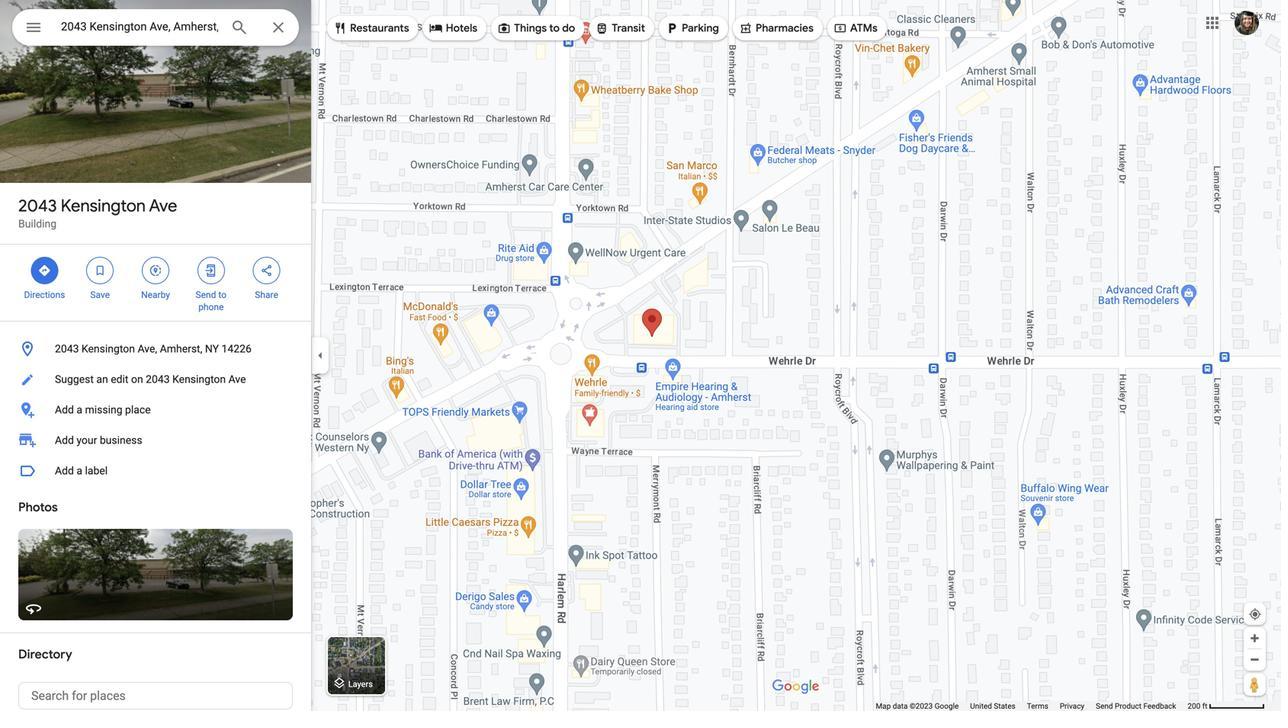 Task type: locate. For each thing, give the bounding box(es) containing it.
add inside 'button'
[[55, 404, 74, 416]]


[[595, 20, 609, 37]]

show street view coverage image
[[1244, 673, 1266, 696]]

a left label
[[77, 465, 82, 477]]

2043 up building
[[18, 195, 57, 217]]

1 a from the top
[[77, 404, 82, 416]]


[[149, 262, 162, 279]]

add a label
[[55, 465, 108, 477]]

0 vertical spatial add
[[55, 404, 74, 416]]

 things to do
[[497, 20, 575, 37]]

send inside button
[[1096, 702, 1113, 711]]

1 horizontal spatial to
[[549, 21, 560, 35]]

2 vertical spatial kensington
[[172, 373, 226, 386]]

suggest an edit on 2043 kensington ave
[[55, 373, 246, 386]]

0 vertical spatial a
[[77, 404, 82, 416]]

send left product
[[1096, 702, 1113, 711]]

add for add a label
[[55, 465, 74, 477]]

send up phone in the left of the page
[[196, 290, 216, 301]]

0 horizontal spatial to
[[218, 290, 227, 301]]

2043 up suggest
[[55, 343, 79, 355]]

2043 inside 2043 kensington ave building
[[18, 195, 57, 217]]

1 vertical spatial to
[[218, 290, 227, 301]]

1 vertical spatial 2043
[[55, 343, 79, 355]]

kensington
[[61, 195, 146, 217], [82, 343, 135, 355], [172, 373, 226, 386]]

1 vertical spatial a
[[77, 465, 82, 477]]

kensington down ny
[[172, 373, 226, 386]]

privacy
[[1060, 702, 1085, 711]]

ave down 14226
[[229, 373, 246, 386]]


[[429, 20, 443, 37]]

1 add from the top
[[55, 404, 74, 416]]

google
[[935, 702, 959, 711]]

footer containing map data ©2023 google
[[876, 702, 1188, 712]]

2 add from the top
[[55, 434, 74, 447]]

2 vertical spatial 2043
[[146, 373, 170, 386]]

add a label button
[[0, 456, 311, 487]]

feedback
[[1144, 702, 1176, 711]]


[[38, 262, 51, 279]]

2 vertical spatial add
[[55, 465, 74, 477]]

1 vertical spatial ave
[[229, 373, 246, 386]]

2 a from the top
[[77, 465, 82, 477]]

add down suggest
[[55, 404, 74, 416]]

0 vertical spatial ave
[[149, 195, 177, 217]]

200 ft
[[1188, 702, 1208, 711]]


[[24, 16, 43, 39]]

send inside the send to phone
[[196, 290, 216, 301]]

2043 for ave,
[[55, 343, 79, 355]]

2043 right on
[[146, 373, 170, 386]]

to left do
[[549, 21, 560, 35]]

kensington up 
[[61, 195, 146, 217]]

add left label
[[55, 465, 74, 477]]

add left your
[[55, 434, 74, 447]]

do
[[562, 21, 575, 35]]

ave
[[149, 195, 177, 217], [229, 373, 246, 386]]

terms button
[[1027, 702, 1049, 712]]

1 vertical spatial send
[[1096, 702, 1113, 711]]

0 vertical spatial to
[[549, 21, 560, 35]]

1 vertical spatial kensington
[[82, 343, 135, 355]]

2043 inside button
[[146, 373, 170, 386]]

pharmacies
[[756, 21, 814, 35]]

2043
[[18, 195, 57, 217], [55, 343, 79, 355], [146, 373, 170, 386]]

zoom in image
[[1249, 633, 1261, 645]]

kensington inside the 2043 kensington ave, amherst, ny 14226 button
[[82, 343, 135, 355]]

1 horizontal spatial ave
[[229, 373, 246, 386]]

add inside button
[[55, 465, 74, 477]]

a left missing
[[77, 404, 82, 416]]

1 vertical spatial add
[[55, 434, 74, 447]]

3 add from the top
[[55, 465, 74, 477]]

2043 Kensington Ave, Amherst, NY 14226 field
[[12, 9, 299, 46]]

0 vertical spatial send
[[196, 290, 216, 301]]

0 horizontal spatial ave
[[149, 195, 177, 217]]

2043 kensington ave, amherst, ny 14226
[[55, 343, 252, 355]]

place
[[125, 404, 151, 416]]

send product feedback
[[1096, 702, 1176, 711]]

a inside add a missing place 'button'
[[77, 404, 82, 416]]

 pharmacies
[[739, 20, 814, 37]]

add for add your business
[[55, 434, 74, 447]]

None text field
[[18, 683, 293, 710]]

0 vertical spatial 2043
[[18, 195, 57, 217]]

layers
[[348, 680, 373, 689]]

directions
[[24, 290, 65, 301]]

to
[[549, 21, 560, 35], [218, 290, 227, 301]]


[[497, 20, 511, 37]]

 transit
[[595, 20, 645, 37]]

2043 inside button
[[55, 343, 79, 355]]

hotels
[[446, 21, 478, 35]]

to up phone in the left of the page
[[218, 290, 227, 301]]

zoom out image
[[1249, 654, 1261, 666]]

an
[[96, 373, 108, 386]]

0 horizontal spatial send
[[196, 290, 216, 301]]

 restaurants
[[333, 20, 409, 37]]

add
[[55, 404, 74, 416], [55, 434, 74, 447], [55, 465, 74, 477]]

a
[[77, 404, 82, 416], [77, 465, 82, 477]]

map data ©2023 google
[[876, 702, 959, 711]]


[[739, 20, 753, 37]]

 hotels
[[429, 20, 478, 37]]

united states button
[[970, 702, 1016, 712]]

ave up 
[[149, 195, 177, 217]]

kensington inside 2043 kensington ave building
[[61, 195, 146, 217]]

send
[[196, 290, 216, 301], [1096, 702, 1113, 711]]

a for label
[[77, 465, 82, 477]]

kensington up an
[[82, 343, 135, 355]]

 search field
[[12, 9, 299, 49]]

a inside add a label button
[[77, 465, 82, 477]]

footer
[[876, 702, 1188, 712]]

suggest
[[55, 373, 94, 386]]

add a missing place button
[[0, 395, 311, 426]]

0 vertical spatial kensington
[[61, 195, 146, 217]]

amherst,
[[160, 343, 202, 355]]

1 horizontal spatial send
[[1096, 702, 1113, 711]]

None field
[[61, 18, 218, 36]]

a for missing
[[77, 404, 82, 416]]

add your business
[[55, 434, 142, 447]]

privacy button
[[1060, 702, 1085, 712]]

14226
[[222, 343, 252, 355]]

send for send to phone
[[196, 290, 216, 301]]



Task type: vqa. For each thing, say whether or not it's contained in the screenshot.


Task type: describe. For each thing, give the bounding box(es) containing it.
send to phone
[[196, 290, 227, 313]]

 atms
[[834, 20, 878, 37]]

©2023
[[910, 702, 933, 711]]

2043 kensington ave building
[[18, 195, 177, 230]]

to inside  things to do
[[549, 21, 560, 35]]

directory
[[18, 647, 72, 663]]

to inside the send to phone
[[218, 290, 227, 301]]

atms
[[850, 21, 878, 35]]

share
[[255, 290, 278, 301]]

map
[[876, 702, 891, 711]]

data
[[893, 702, 908, 711]]

terms
[[1027, 702, 1049, 711]]

none field inside 2043 kensington ave, amherst, ny 14226 field
[[61, 18, 218, 36]]


[[834, 20, 847, 37]]

footer inside 'google maps' "element"
[[876, 702, 1188, 712]]

edit
[[111, 373, 129, 386]]

missing
[[85, 404, 122, 416]]

ave inside 2043 kensington ave building
[[149, 195, 177, 217]]

show your location image
[[1249, 608, 1262, 622]]

2043 kensington ave, amherst, ny 14226 button
[[0, 334, 311, 365]]

ft
[[1203, 702, 1208, 711]]


[[333, 20, 347, 37]]


[[93, 262, 107, 279]]

collapse side panel image
[[312, 347, 329, 364]]

google account: giulia masi  
(giulia.masi@adept.ai) image
[[1235, 11, 1259, 35]]

things
[[514, 21, 547, 35]]

building
[[18, 218, 57, 230]]

phone
[[198, 302, 224, 313]]


[[665, 20, 679, 37]]

save
[[90, 290, 110, 301]]

add for add a missing place
[[55, 404, 74, 416]]

states
[[994, 702, 1016, 711]]

 button
[[12, 9, 55, 49]]

2043 kensington ave main content
[[0, 0, 311, 712]]

 parking
[[665, 20, 719, 37]]

send product feedback button
[[1096, 702, 1176, 712]]

photos
[[18, 500, 58, 516]]

label
[[85, 465, 108, 477]]

kensington inside suggest an edit on 2043 kensington ave button
[[172, 373, 226, 386]]

2043 for ave
[[18, 195, 57, 217]]

on
[[131, 373, 143, 386]]

united
[[970, 702, 992, 711]]

kensington for ave
[[61, 195, 146, 217]]

ave,
[[138, 343, 157, 355]]

send for send product feedback
[[1096, 702, 1113, 711]]

kensington for ave,
[[82, 343, 135, 355]]

ny
[[205, 343, 219, 355]]

200
[[1188, 702, 1201, 711]]

business
[[100, 434, 142, 447]]


[[260, 262, 274, 279]]


[[204, 262, 218, 279]]

parking
[[682, 21, 719, 35]]

transit
[[612, 21, 645, 35]]

google maps element
[[0, 0, 1281, 712]]

add a missing place
[[55, 404, 151, 416]]

ave inside suggest an edit on 2043 kensington ave button
[[229, 373, 246, 386]]

united states
[[970, 702, 1016, 711]]

200 ft button
[[1188, 702, 1265, 711]]

actions for 2043 kensington ave region
[[0, 245, 311, 321]]

nearby
[[141, 290, 170, 301]]

suggest an edit on 2043 kensington ave button
[[0, 365, 311, 395]]

restaurants
[[350, 21, 409, 35]]

your
[[77, 434, 97, 447]]

none text field inside "2043 kensington ave" main content
[[18, 683, 293, 710]]

product
[[1115, 702, 1142, 711]]

add your business link
[[0, 426, 311, 456]]



